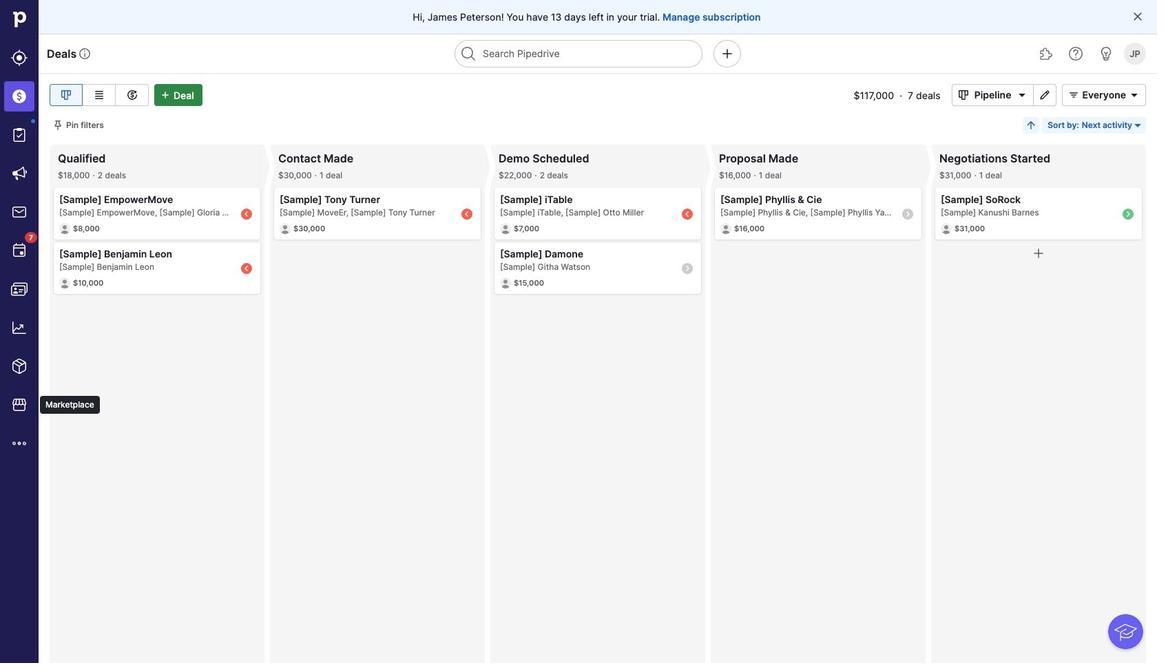 Task type: locate. For each thing, give the bounding box(es) containing it.
color primary image
[[1133, 11, 1144, 22], [955, 90, 972, 101], [1015, 90, 1031, 101], [1127, 90, 1143, 101], [52, 120, 63, 131], [1133, 120, 1144, 131]]

quick help image
[[1068, 45, 1085, 62]]

deals image
[[11, 88, 28, 105]]

campaigns image
[[11, 165, 28, 182]]

Search Pipedrive field
[[455, 40, 703, 68]]

1 color undefined image from the top
[[11, 127, 28, 143]]

0 vertical spatial color undefined image
[[11, 127, 28, 143]]

sales inbox image
[[11, 204, 28, 221]]

color undefined image down the sales inbox icon
[[11, 243, 28, 259]]

menu item
[[0, 77, 39, 116]]

color primary image
[[1066, 90, 1083, 101], [1031, 245, 1047, 262]]

home image
[[9, 9, 30, 30]]

menu
[[0, 0, 100, 664]]

change order image
[[1026, 120, 1037, 131]]

0 horizontal spatial color primary image
[[1031, 245, 1047, 262]]

color undefined image up campaigns icon
[[11, 127, 28, 143]]

1 horizontal spatial color primary image
[[1066, 90, 1083, 101]]

2 color undefined image from the top
[[11, 243, 28, 259]]

1 vertical spatial color undefined image
[[11, 243, 28, 259]]

color undefined image
[[11, 127, 28, 143], [11, 243, 28, 259]]

products image
[[11, 358, 28, 375]]

contacts image
[[11, 281, 28, 298]]

color primary inverted image
[[157, 90, 174, 101]]



Task type: vqa. For each thing, say whether or not it's contained in the screenshot.
Pipeline 'icon'
yes



Task type: describe. For each thing, give the bounding box(es) containing it.
marketplace image
[[11, 397, 28, 413]]

1 vertical spatial color primary image
[[1031, 245, 1047, 262]]

edit pipeline image
[[1037, 90, 1054, 101]]

info image
[[79, 48, 90, 59]]

forecast image
[[124, 87, 140, 103]]

quick add image
[[719, 45, 736, 62]]

sales assistant image
[[1098, 45, 1115, 62]]

list image
[[91, 87, 107, 103]]

0 vertical spatial color primary image
[[1066, 90, 1083, 101]]

leads image
[[11, 50, 28, 66]]

insights image
[[11, 320, 28, 336]]

more image
[[11, 435, 28, 452]]

pipeline image
[[58, 87, 74, 103]]

knowledge center bot, also known as kc bot is an onboarding assistant that allows you to see the list of onboarding items in one place for quick and easy reference. this improves your in-app experience. image
[[1109, 615, 1144, 650]]



